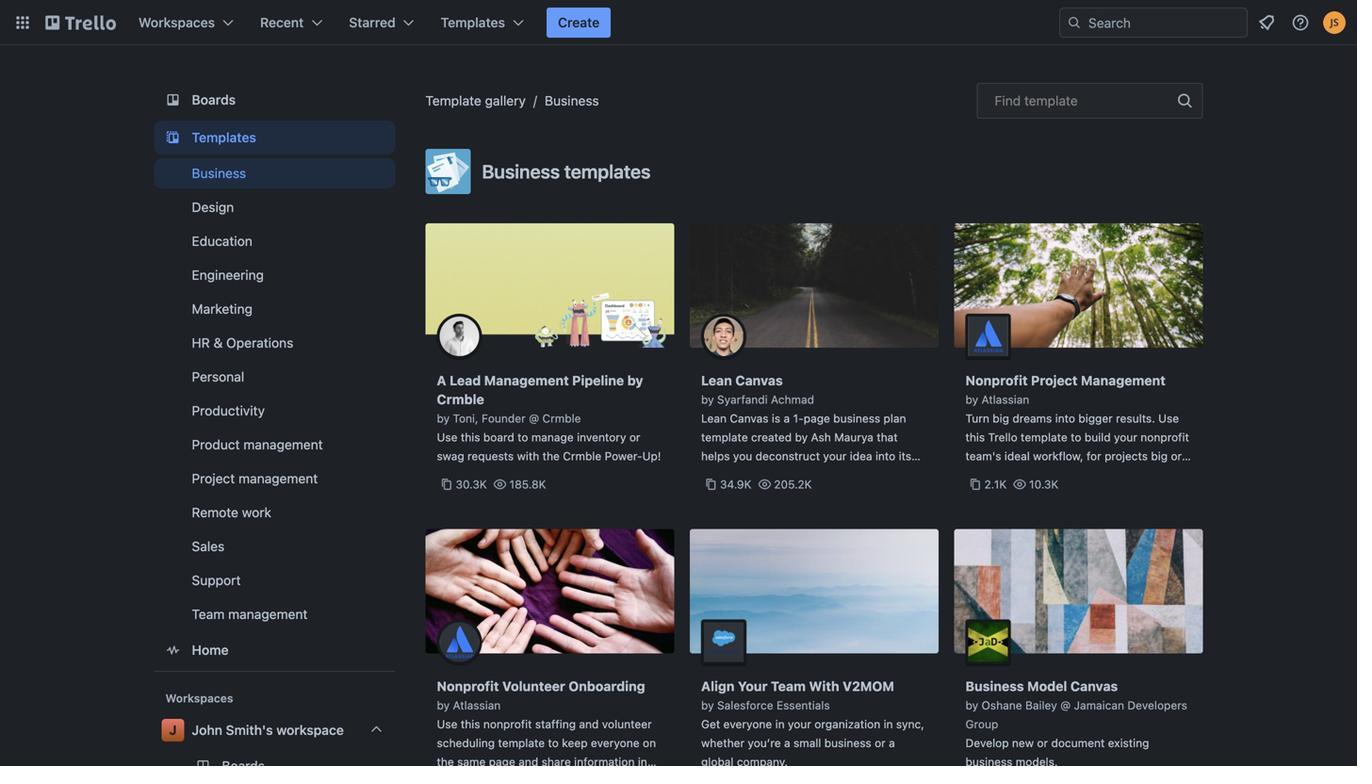 Task type: locate. For each thing, give the bounding box(es) containing it.
workspaces button
[[127, 8, 245, 38]]

achmad
[[771, 393, 815, 406]]

salesforce
[[718, 699, 774, 712]]

to inside nonprofit volunteer onboarding by atlassian use this nonprofit staffing and volunteer scheduling template to keep everyone on the same page and share information
[[548, 737, 559, 750]]

in left sync,
[[884, 718, 893, 731]]

1 vertical spatial @
[[1061, 699, 1071, 712]]

a right is
[[784, 412, 790, 425]]

templates up template gallery
[[441, 15, 505, 30]]

1 horizontal spatial into
[[1056, 412, 1076, 425]]

starred button
[[338, 8, 426, 38]]

0 vertical spatial lean
[[702, 373, 733, 388]]

1 horizontal spatial nonprofit
[[966, 373, 1028, 388]]

crmble up manage
[[543, 412, 581, 425]]

create button
[[547, 8, 611, 38]]

nonprofit inside nonprofit volunteer onboarding by atlassian use this nonprofit staffing and volunteer scheduling template to keep everyone on the same page and share information
[[437, 679, 499, 694]]

workspaces up board image
[[139, 15, 215, 30]]

1 vertical spatial nonprofit
[[437, 679, 499, 694]]

0 vertical spatial team
[[192, 607, 225, 622]]

business down 'develop'
[[966, 756, 1013, 767]]

1 horizontal spatial big
[[1152, 450, 1168, 463]]

1 vertical spatial business link
[[154, 158, 396, 189]]

support
[[192, 573, 241, 588]]

into inside "nonprofit project management by atlassian turn big dreams into bigger results. use this trello template to build your nonprofit team's ideal workflow, for projects big or small."
[[1056, 412, 1076, 425]]

this inside "nonprofit project management by atlassian turn big dreams into bigger results. use this trello template to build your nonprofit team's ideal workflow, for projects big or small."
[[966, 431, 986, 444]]

0 vertical spatial everyone
[[724, 718, 773, 731]]

to left build on the right of the page
[[1071, 431, 1082, 444]]

business link
[[545, 93, 599, 108], [154, 158, 396, 189]]

personal link
[[154, 362, 396, 392]]

big up trello
[[993, 412, 1010, 425]]

management down 'product management' link
[[239, 471, 318, 487]]

use inside "nonprofit project management by atlassian turn big dreams into bigger results. use this trello template to build your nonprofit team's ideal workflow, for projects big or small."
[[1159, 412, 1180, 425]]

0 horizontal spatial business link
[[154, 158, 396, 189]]

2 in from the left
[[884, 718, 893, 731]]

0 vertical spatial your
[[1115, 431, 1138, 444]]

in
[[776, 718, 785, 731], [884, 718, 893, 731]]

canvas down syarfandi
[[730, 412, 769, 425]]

business inside business model canvas by oshane bailey @ jamaican developers group develop new or document existing business models.
[[966, 679, 1025, 694]]

0 vertical spatial nonprofit
[[966, 373, 1028, 388]]

0 horizontal spatial templates
[[192, 130, 256, 145]]

1 horizontal spatial page
[[804, 412, 831, 425]]

the down manage
[[543, 450, 560, 463]]

nonprofit down atlassian icon
[[437, 679, 499, 694]]

management down 'productivity' link
[[244, 437, 323, 453]]

atlassian inside "nonprofit project management by atlassian turn big dreams into bigger results. use this trello template to build your nonprofit team's ideal workflow, for projects big or small."
[[982, 393, 1030, 406]]

template board image
[[162, 126, 184, 149]]

0 horizontal spatial everyone
[[591, 737, 640, 750]]

primary element
[[0, 0, 1358, 45]]

atlassian up scheduling
[[453, 699, 501, 712]]

this down turn
[[966, 431, 986, 444]]

1 vertical spatial use
[[437, 431, 458, 444]]

0 horizontal spatial the
[[437, 756, 454, 767]]

nonprofit inside "nonprofit project management by atlassian turn big dreams into bigger results. use this trello template to build your nonprofit team's ideal workflow, for projects big or small."
[[966, 373, 1028, 388]]

marketing link
[[154, 294, 396, 324]]

0 vertical spatial templates
[[441, 15, 505, 30]]

0 horizontal spatial and
[[519, 756, 539, 767]]

0 horizontal spatial in
[[776, 718, 785, 731]]

management for lead
[[484, 373, 569, 388]]

1 horizontal spatial templates
[[441, 15, 505, 30]]

1 vertical spatial nonprofit
[[484, 718, 532, 731]]

page
[[804, 412, 831, 425], [489, 756, 516, 767]]

helps
[[702, 450, 730, 463]]

management for project
[[1081, 373, 1166, 388]]

nonprofit up scheduling
[[484, 718, 532, 731]]

1 horizontal spatial to
[[548, 737, 559, 750]]

use inside nonprofit volunteer onboarding by atlassian use this nonprofit staffing and volunteer scheduling template to keep everyone on the same page and share information
[[437, 718, 458, 731]]

small.
[[966, 469, 997, 482]]

1 vertical spatial the
[[437, 756, 454, 767]]

use up swag
[[437, 431, 458, 444]]

1 horizontal spatial your
[[824, 450, 847, 463]]

atlassian image
[[437, 620, 482, 665]]

0 horizontal spatial nonprofit
[[484, 718, 532, 731]]

hr & operations
[[192, 335, 294, 351]]

home image
[[162, 639, 184, 662]]

business right 'gallery'
[[545, 93, 599, 108]]

that
[[877, 431, 898, 444]]

1 vertical spatial crmble
[[543, 412, 581, 425]]

1 management from the left
[[484, 373, 569, 388]]

everyone
[[724, 718, 773, 731], [591, 737, 640, 750]]

0 vertical spatial management
[[244, 437, 323, 453]]

nonprofit
[[1141, 431, 1190, 444], [484, 718, 532, 731]]

or down organization
[[875, 737, 886, 750]]

2.1k
[[985, 478, 1007, 491]]

0 vertical spatial page
[[804, 412, 831, 425]]

with
[[517, 450, 540, 463]]

1 vertical spatial atlassian
[[453, 699, 501, 712]]

operations
[[226, 335, 294, 351]]

and up 'keep'
[[579, 718, 599, 731]]

0 horizontal spatial management
[[484, 373, 569, 388]]

by down 1-
[[795, 431, 808, 444]]

0 vertical spatial into
[[1056, 412, 1076, 425]]

pipeline
[[572, 373, 624, 388]]

1 horizontal spatial and
[[579, 718, 599, 731]]

everyone down salesforce
[[724, 718, 773, 731]]

template gallery
[[426, 93, 526, 108]]

templates inside popup button
[[441, 15, 505, 30]]

business link up design link
[[154, 158, 396, 189]]

nonprofit for volunteer
[[437, 679, 499, 694]]

in up you're
[[776, 718, 785, 731]]

everyone inside nonprofit volunteer onboarding by atlassian use this nonprofit staffing and volunteer scheduling template to keep everyone on the same page and share information
[[591, 737, 640, 750]]

a
[[784, 412, 790, 425], [785, 737, 791, 750], [889, 737, 896, 750]]

crmble down lead
[[437, 392, 485, 407]]

design link
[[154, 192, 396, 223]]

or right projects
[[1172, 450, 1183, 463]]

2 lean from the top
[[702, 412, 727, 425]]

2 vertical spatial business
[[966, 756, 1013, 767]]

crmble down inventory
[[563, 450, 602, 463]]

management inside a lead management pipeline by crmble by toni, founder @ crmble use this board to manage inventory or swag requests with the crmble power-up!
[[484, 373, 569, 388]]

and left share
[[519, 756, 539, 767]]

templates down boards
[[192, 130, 256, 145]]

to
[[518, 431, 528, 444], [1071, 431, 1082, 444], [548, 737, 559, 750]]

remote work
[[192, 505, 272, 520]]

management for project management
[[239, 471, 318, 487]]

0 vertical spatial @
[[529, 412, 539, 425]]

1 horizontal spatial in
[[884, 718, 893, 731]]

lean down syarfandi
[[702, 412, 727, 425]]

1 horizontal spatial the
[[543, 450, 560, 463]]

workspaces up john
[[165, 692, 233, 705]]

0 vertical spatial business
[[834, 412, 881, 425]]

syarfandi achmad image
[[702, 314, 747, 359]]

management up "founder" on the bottom left of page
[[484, 373, 569, 388]]

1 vertical spatial everyone
[[591, 737, 640, 750]]

hr & operations link
[[154, 328, 396, 358]]

2 management from the left
[[1081, 373, 1166, 388]]

1 vertical spatial templates
[[192, 130, 256, 145]]

into left bigger
[[1056, 412, 1076, 425]]

0 horizontal spatial atlassian
[[453, 699, 501, 712]]

0 vertical spatial the
[[543, 450, 560, 463]]

oshane bailey @ jamaican developers group image
[[966, 620, 1011, 665]]

this inside a lead management pipeline by crmble by toni, founder @ crmble use this board to manage inventory or swag requests with the crmble power-up!
[[461, 431, 480, 444]]

by left syarfandi
[[702, 393, 714, 406]]

1 vertical spatial big
[[1152, 450, 1168, 463]]

or up power-
[[630, 431, 641, 444]]

2 vertical spatial use
[[437, 718, 458, 731]]

by up get
[[702, 699, 714, 712]]

by up turn
[[966, 393, 979, 406]]

template up helps
[[702, 431, 748, 444]]

1 vertical spatial business
[[825, 737, 872, 750]]

project management link
[[154, 464, 396, 494]]

1 vertical spatial your
[[824, 450, 847, 463]]

1 in from the left
[[776, 718, 785, 731]]

this for turn
[[966, 431, 986, 444]]

by inside business model canvas by oshane bailey @ jamaican developers group develop new or document existing business models.
[[966, 699, 979, 712]]

or inside "nonprofit project management by atlassian turn big dreams into bigger results. use this trello template to build your nonprofit team's ideal workflow, for projects big or small."
[[1172, 450, 1183, 463]]

project inside "nonprofit project management by atlassian turn big dreams into bigger results. use this trello template to build your nonprofit team's ideal workflow, for projects big or small."
[[1032, 373, 1078, 388]]

big
[[993, 412, 1010, 425], [1152, 450, 1168, 463]]

1 horizontal spatial business link
[[545, 93, 599, 108]]

template right find
[[1025, 93, 1078, 108]]

by right pipeline
[[628, 373, 644, 388]]

everyone inside align your team with v2mom by salesforce essentials get everyone in your organization in sync, whether you're a small business or a global company.
[[724, 718, 773, 731]]

project up remote at the bottom left of page
[[192, 471, 235, 487]]

or inside align your team with v2mom by salesforce essentials get everyone in your organization in sync, whether you're a small business or a global company.
[[875, 737, 886, 750]]

use inside a lead management pipeline by crmble by toni, founder @ crmble use this board to manage inventory or swag requests with the crmble power-up!
[[437, 431, 458, 444]]

project up the dreams
[[1032, 373, 1078, 388]]

keep
[[562, 737, 588, 750]]

john smith (johnsmith38824343) image
[[1324, 11, 1347, 34]]

the
[[543, 450, 560, 463], [437, 756, 454, 767]]

2 horizontal spatial to
[[1071, 431, 1082, 444]]

@ right bailey at the bottom of the page
[[1061, 699, 1071, 712]]

toni, founder @ crmble image
[[437, 314, 482, 359]]

business
[[834, 412, 881, 425], [825, 737, 872, 750], [966, 756, 1013, 767]]

34.9k
[[720, 478, 752, 491]]

0 horizontal spatial your
[[788, 718, 812, 731]]

the inside nonprofit volunteer onboarding by atlassian use this nonprofit staffing and volunteer scheduling template to keep everyone on the same page and share information
[[437, 756, 454, 767]]

john smith's workspace
[[192, 723, 344, 738]]

into down that
[[876, 450, 896, 463]]

scheduling
[[437, 737, 495, 750]]

@
[[529, 412, 539, 425], [1061, 699, 1071, 712]]

existing
[[1109, 737, 1150, 750]]

to up share
[[548, 737, 559, 750]]

manage
[[532, 431, 574, 444]]

into inside lean canvas by syarfandi achmad lean canvas is a 1-page business plan template created by ash maurya that helps you deconstruct your idea into its key assumptions.
[[876, 450, 896, 463]]

by
[[628, 373, 644, 388], [702, 393, 714, 406], [966, 393, 979, 406], [437, 412, 450, 425], [795, 431, 808, 444], [437, 699, 450, 712], [702, 699, 714, 712], [966, 699, 979, 712]]

this down toni,
[[461, 431, 480, 444]]

your down the essentials
[[788, 718, 812, 731]]

2 vertical spatial canvas
[[1071, 679, 1119, 694]]

swag
[[437, 450, 465, 463]]

your up projects
[[1115, 431, 1138, 444]]

page right same
[[489, 756, 516, 767]]

@ up manage
[[529, 412, 539, 425]]

you
[[734, 450, 753, 463]]

template down the dreams
[[1021, 431, 1068, 444]]

by inside "nonprofit project management by atlassian turn big dreams into bigger results. use this trello template to build your nonprofit team's ideal workflow, for projects big or small."
[[966, 393, 979, 406]]

management
[[484, 373, 569, 388], [1081, 373, 1166, 388]]

syarfandi
[[718, 393, 768, 406]]

or inside a lead management pipeline by crmble by toni, founder @ crmble use this board to manage inventory or swag requests with the crmble power-up!
[[630, 431, 641, 444]]

the left same
[[437, 756, 454, 767]]

by up scheduling
[[437, 699, 450, 712]]

0 horizontal spatial team
[[192, 607, 225, 622]]

use
[[1159, 412, 1180, 425], [437, 431, 458, 444], [437, 718, 458, 731]]

by up group
[[966, 699, 979, 712]]

1 vertical spatial team
[[771, 679, 806, 694]]

0 vertical spatial workspaces
[[139, 15, 215, 30]]

template down staffing
[[498, 737, 545, 750]]

&
[[214, 335, 223, 351]]

nonprofit down results.
[[1141, 431, 1190, 444]]

business link right 'gallery'
[[545, 93, 599, 108]]

crmble
[[437, 392, 485, 407], [543, 412, 581, 425], [563, 450, 602, 463]]

template
[[1025, 93, 1078, 108], [702, 431, 748, 444], [1021, 431, 1068, 444], [498, 737, 545, 750]]

workspaces
[[139, 15, 215, 30], [165, 692, 233, 705]]

productivity
[[192, 403, 265, 419]]

big right projects
[[1152, 450, 1168, 463]]

0 vertical spatial crmble
[[437, 392, 485, 407]]

2 horizontal spatial your
[[1115, 431, 1138, 444]]

1 horizontal spatial @
[[1061, 699, 1071, 712]]

0 vertical spatial project
[[1032, 373, 1078, 388]]

business up maurya
[[834, 412, 881, 425]]

1 horizontal spatial project
[[1032, 373, 1078, 388]]

0 horizontal spatial to
[[518, 431, 528, 444]]

boards link
[[154, 83, 396, 117]]

management down support 'link'
[[228, 607, 308, 622]]

nonprofit up turn
[[966, 373, 1028, 388]]

business inside lean canvas by syarfandi achmad lean canvas is a 1-page business plan template created by ash maurya that helps you deconstruct your idea into its key assumptions.
[[834, 412, 881, 425]]

a
[[437, 373, 447, 388]]

atlassian inside nonprofit volunteer onboarding by atlassian use this nonprofit staffing and volunteer scheduling template to keep everyone on the same page and share information
[[453, 699, 501, 712]]

lean up syarfandi
[[702, 373, 733, 388]]

page up ash
[[804, 412, 831, 425]]

0 vertical spatial business link
[[545, 93, 599, 108]]

2 vertical spatial crmble
[[563, 450, 602, 463]]

this up scheduling
[[461, 718, 480, 731]]

project
[[1032, 373, 1078, 388], [192, 471, 235, 487]]

a inside lean canvas by syarfandi achmad lean canvas is a 1-page business plan template created by ash maurya that helps you deconstruct your idea into its key assumptions.
[[784, 412, 790, 425]]

deconstruct
[[756, 450, 820, 463]]

management inside "nonprofit project management by atlassian turn big dreams into bigger results. use this trello template to build your nonprofit team's ideal workflow, for projects big or small."
[[1081, 373, 1166, 388]]

0 horizontal spatial @
[[529, 412, 539, 425]]

0 horizontal spatial big
[[993, 412, 1010, 425]]

1 horizontal spatial nonprofit
[[1141, 431, 1190, 444]]

templates
[[441, 15, 505, 30], [192, 130, 256, 145]]

management up results.
[[1081, 373, 1166, 388]]

volunteer
[[602, 718, 652, 731]]

0 horizontal spatial page
[[489, 756, 516, 767]]

0 vertical spatial atlassian
[[982, 393, 1030, 406]]

0 horizontal spatial into
[[876, 450, 896, 463]]

1 vertical spatial lean
[[702, 412, 727, 425]]

1 vertical spatial page
[[489, 756, 516, 767]]

whether
[[702, 737, 745, 750]]

2 vertical spatial your
[[788, 718, 812, 731]]

team down support
[[192, 607, 225, 622]]

0 horizontal spatial nonprofit
[[437, 679, 499, 694]]

1 horizontal spatial management
[[1081, 373, 1166, 388]]

1 horizontal spatial everyone
[[724, 718, 773, 731]]

create
[[558, 15, 600, 30]]

nonprofit inside "nonprofit project management by atlassian turn big dreams into bigger results. use this trello template to build your nonprofit team's ideal workflow, for projects big or small."
[[1141, 431, 1190, 444]]

canvas
[[736, 373, 783, 388], [730, 412, 769, 425], [1071, 679, 1119, 694]]

atlassian up the dreams
[[982, 393, 1030, 406]]

nonprofit
[[966, 373, 1028, 388], [437, 679, 499, 694]]

team
[[192, 607, 225, 622], [771, 679, 806, 694]]

plan
[[884, 412, 907, 425]]

2 vertical spatial management
[[228, 607, 308, 622]]

workspaces inside dropdown button
[[139, 15, 215, 30]]

productivity link
[[154, 396, 396, 426]]

marketing
[[192, 301, 253, 317]]

template
[[426, 93, 482, 108]]

your down ash
[[824, 450, 847, 463]]

up!
[[643, 450, 661, 463]]

business down organization
[[825, 737, 872, 750]]

1 vertical spatial project
[[192, 471, 235, 487]]

or up models.
[[1038, 737, 1049, 750]]

models.
[[1016, 756, 1058, 767]]

0 notifications image
[[1256, 11, 1279, 34]]

0 vertical spatial use
[[1159, 412, 1180, 425]]

trello
[[989, 431, 1018, 444]]

information
[[574, 756, 635, 767]]

1 vertical spatial management
[[239, 471, 318, 487]]

1 vertical spatial into
[[876, 450, 896, 463]]

use right results.
[[1159, 412, 1180, 425]]

canvas up syarfandi
[[736, 373, 783, 388]]

business up oshane
[[966, 679, 1025, 694]]

team up the essentials
[[771, 679, 806, 694]]

use up scheduling
[[437, 718, 458, 731]]

0 vertical spatial nonprofit
[[1141, 431, 1190, 444]]

to up with
[[518, 431, 528, 444]]

company.
[[737, 756, 788, 767]]

templates
[[565, 160, 651, 182]]

product management link
[[154, 430, 396, 460]]

team's
[[966, 450, 1002, 463]]

1 horizontal spatial team
[[771, 679, 806, 694]]

1 lean from the top
[[702, 373, 733, 388]]

page inside lean canvas by syarfandi achmad lean canvas is a 1-page business plan template created by ash maurya that helps you deconstruct your idea into its key assumptions.
[[804, 412, 831, 425]]

canvas up the jamaican
[[1071, 679, 1119, 694]]

1 horizontal spatial atlassian
[[982, 393, 1030, 406]]

everyone up 'information'
[[591, 737, 640, 750]]



Task type: describe. For each thing, give the bounding box(es) containing it.
maurya
[[835, 431, 874, 444]]

hr
[[192, 335, 210, 351]]

jamaican
[[1074, 699, 1125, 712]]

template gallery link
[[426, 93, 526, 108]]

oshane
[[982, 699, 1023, 712]]

align
[[702, 679, 735, 694]]

open information menu image
[[1292, 13, 1311, 32]]

for
[[1087, 450, 1102, 463]]

dreams
[[1013, 412, 1053, 425]]

your inside "nonprofit project management by atlassian turn big dreams into bigger results. use this trello template to build your nonprofit team's ideal workflow, for projects big or small."
[[1115, 431, 1138, 444]]

0 horizontal spatial project
[[192, 471, 235, 487]]

find template
[[995, 93, 1078, 108]]

business icon image
[[426, 149, 471, 194]]

to inside "nonprofit project management by atlassian turn big dreams into bigger results. use this trello template to build your nonprofit team's ideal workflow, for projects big or small."
[[1071, 431, 1082, 444]]

staffing
[[535, 718, 576, 731]]

find
[[995, 93, 1021, 108]]

recent button
[[249, 8, 334, 38]]

its
[[899, 450, 912, 463]]

atlassian for project
[[982, 393, 1030, 406]]

templates link
[[154, 121, 396, 155]]

develop
[[966, 737, 1009, 750]]

0 vertical spatial big
[[993, 412, 1010, 425]]

smith's
[[226, 723, 273, 738]]

Search field
[[1082, 8, 1248, 37]]

nonprofit inside nonprofit volunteer onboarding by atlassian use this nonprofit staffing and volunteer scheduling template to keep everyone on the same page and share information
[[484, 718, 532, 731]]

0 vertical spatial and
[[579, 718, 599, 731]]

created
[[752, 431, 792, 444]]

bailey
[[1026, 699, 1058, 712]]

templates button
[[430, 8, 536, 38]]

template inside field
[[1025, 93, 1078, 108]]

@ inside business model canvas by oshane bailey @ jamaican developers group develop new or document existing business models.
[[1061, 699, 1071, 712]]

personal
[[192, 369, 244, 385]]

30.3k
[[456, 478, 487, 491]]

to inside a lead management pipeline by crmble by toni, founder @ crmble use this board to manage inventory or swag requests with the crmble power-up!
[[518, 431, 528, 444]]

nonprofit volunteer onboarding by atlassian use this nonprofit staffing and volunteer scheduling template to keep everyone on the same page and share information 
[[437, 679, 656, 767]]

ideal
[[1005, 450, 1030, 463]]

use for nonprofit project management
[[1159, 412, 1180, 425]]

business inside align your team with v2mom by salesforce essentials get everyone in your organization in sync, whether you're a small business or a global company.
[[825, 737, 872, 750]]

page inside nonprofit volunteer onboarding by atlassian use this nonprofit staffing and volunteer scheduling template to keep everyone on the same page and share information
[[489, 756, 516, 767]]

boards
[[192, 92, 236, 107]]

a down v2mom
[[889, 737, 896, 750]]

nonprofit for project
[[966, 373, 1028, 388]]

get
[[702, 718, 721, 731]]

management for team management
[[228, 607, 308, 622]]

this for crmble
[[461, 431, 480, 444]]

by inside nonprofit volunteer onboarding by atlassian use this nonprofit staffing and volunteer scheduling template to keep everyone on the same page and share information
[[437, 699, 450, 712]]

template inside "nonprofit project management by atlassian turn big dreams into bigger results. use this trello template to build your nonprofit team's ideal workflow, for projects big or small."
[[1021, 431, 1068, 444]]

on
[[643, 737, 656, 750]]

sales
[[192, 539, 225, 554]]

john
[[192, 723, 223, 738]]

1 vertical spatial workspaces
[[165, 692, 233, 705]]

the inside a lead management pipeline by crmble by toni, founder @ crmble use this board to manage inventory or swag requests with the crmble power-up!
[[543, 450, 560, 463]]

management for product management
[[244, 437, 323, 453]]

remote work link
[[154, 498, 396, 528]]

1 vertical spatial canvas
[[730, 412, 769, 425]]

sync,
[[897, 718, 925, 731]]

business inside business model canvas by oshane bailey @ jamaican developers group develop new or document existing business models.
[[966, 756, 1013, 767]]

starred
[[349, 15, 396, 30]]

by inside align your team with v2mom by salesforce essentials get everyone in your organization in sync, whether you're a small business or a global company.
[[702, 699, 714, 712]]

your inside align your team with v2mom by salesforce essentials get everyone in your organization in sync, whether you're a small business or a global company.
[[788, 718, 812, 731]]

@ inside a lead management pipeline by crmble by toni, founder @ crmble use this board to manage inventory or swag requests with the crmble power-up!
[[529, 412, 539, 425]]

your inside lean canvas by syarfandi achmad lean canvas is a 1-page business plan template created by ash maurya that helps you deconstruct your idea into its key assumptions.
[[824, 450, 847, 463]]

business down 'gallery'
[[482, 160, 560, 182]]

185.8k
[[510, 478, 546, 491]]

recent
[[260, 15, 304, 30]]

205.2k
[[774, 478, 812, 491]]

lean canvas by syarfandi achmad lean canvas is a 1-page business plan template created by ash maurya that helps you deconstruct your idea into its key assumptions.
[[702, 373, 912, 482]]

home link
[[154, 634, 396, 668]]

you're
[[748, 737, 781, 750]]

align your team with v2mom by salesforce essentials get everyone in your organization in sync, whether you're a small business or a global company.
[[702, 679, 925, 767]]

Find template field
[[977, 83, 1204, 119]]

sales link
[[154, 532, 396, 562]]

lead
[[450, 373, 481, 388]]

document
[[1052, 737, 1105, 750]]

product
[[192, 437, 240, 453]]

project management
[[192, 471, 318, 487]]

business model canvas by oshane bailey @ jamaican developers group develop new or document existing business models.
[[966, 679, 1188, 767]]

model
[[1028, 679, 1068, 694]]

global
[[702, 756, 734, 767]]

work
[[242, 505, 272, 520]]

business up design
[[192, 165, 246, 181]]

results.
[[1117, 412, 1156, 425]]

inventory
[[577, 431, 627, 444]]

is
[[772, 412, 781, 425]]

1 vertical spatial and
[[519, 756, 539, 767]]

team management link
[[154, 600, 396, 630]]

search image
[[1067, 15, 1082, 30]]

with
[[809, 679, 840, 694]]

small
[[794, 737, 822, 750]]

design
[[192, 199, 234, 215]]

team inside align your team with v2mom by salesforce essentials get everyone in your organization in sync, whether you're a small business or a global company.
[[771, 679, 806, 694]]

workflow,
[[1034, 450, 1084, 463]]

use for a lead management pipeline by crmble
[[437, 431, 458, 444]]

a left small
[[785, 737, 791, 750]]

a lead management pipeline by crmble by toni, founder @ crmble use this board to manage inventory or swag requests with the crmble power-up!
[[437, 373, 661, 463]]

workspace
[[277, 723, 344, 738]]

by left toni,
[[437, 412, 450, 425]]

this inside nonprofit volunteer onboarding by atlassian use this nonprofit staffing and volunteer scheduling template to keep everyone on the same page and share information
[[461, 718, 480, 731]]

atlassian image
[[966, 314, 1011, 359]]

developers
[[1128, 699, 1188, 712]]

or inside business model canvas by oshane bailey @ jamaican developers group develop new or document existing business models.
[[1038, 737, 1049, 750]]

board image
[[162, 89, 184, 111]]

ash
[[811, 431, 832, 444]]

onboarding
[[569, 679, 646, 694]]

10.3k
[[1030, 478, 1059, 491]]

assumptions.
[[723, 469, 794, 482]]

organization
[[815, 718, 881, 731]]

toni,
[[453, 412, 479, 425]]

business templates
[[482, 160, 651, 182]]

key
[[702, 469, 720, 482]]

canvas inside business model canvas by oshane bailey @ jamaican developers group develop new or document existing business models.
[[1071, 679, 1119, 694]]

share
[[542, 756, 571, 767]]

atlassian for volunteer
[[453, 699, 501, 712]]

template inside lean canvas by syarfandi achmad lean canvas is a 1-page business plan template created by ash maurya that helps you deconstruct your idea into its key assumptions.
[[702, 431, 748, 444]]

product management
[[192, 437, 323, 453]]

back to home image
[[45, 8, 116, 38]]

template inside nonprofit volunteer onboarding by atlassian use this nonprofit staffing and volunteer scheduling template to keep everyone on the same page and share information
[[498, 737, 545, 750]]

0 vertical spatial canvas
[[736, 373, 783, 388]]

v2mom
[[843, 679, 895, 694]]

power-
[[605, 450, 643, 463]]

bigger
[[1079, 412, 1113, 425]]

salesforce essentials image
[[702, 620, 747, 665]]

j
[[169, 723, 177, 738]]

1-
[[793, 412, 804, 425]]



Task type: vqa. For each thing, say whether or not it's contained in the screenshot.


